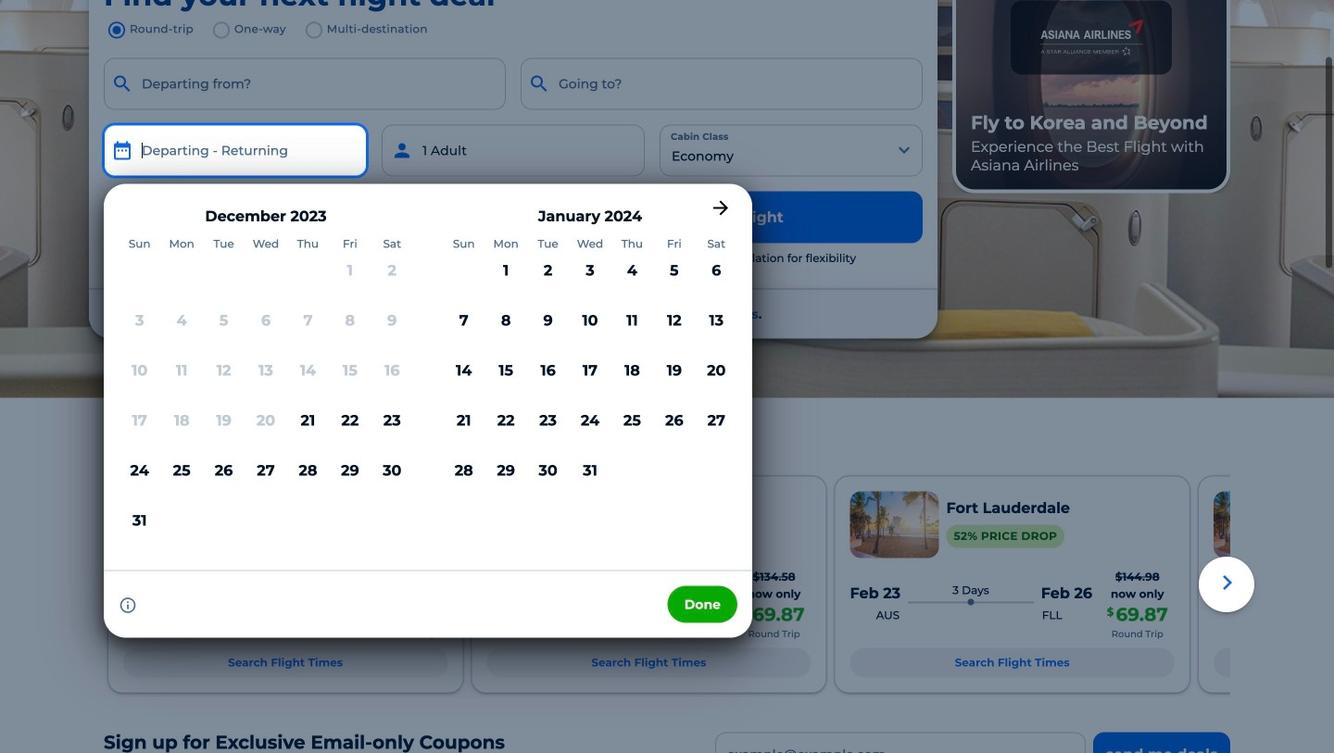 Task type: vqa. For each thing, say whether or not it's contained in the screenshot.
first field from left
yes



Task type: locate. For each thing, give the bounding box(es) containing it.
fort lauderdale image image
[[123, 491, 212, 558], [850, 491, 939, 558]]

1 horizontal spatial fort lauderdale image image
[[850, 491, 939, 558]]

Departing from? field
[[104, 58, 506, 110]]

0 horizontal spatial none field
[[104, 58, 506, 110]]

1 none field from the left
[[104, 58, 506, 110]]

1 horizontal spatial none field
[[521, 58, 923, 110]]

advertisement region
[[952, 0, 1230, 193]]

0 horizontal spatial fort lauderdale image image
[[123, 491, 212, 558]]

none field departing from?
[[104, 58, 506, 110]]

Departing – Returning Date Picker field
[[104, 125, 367, 177]]

none field going to?
[[521, 58, 923, 110]]

Promotion email input field
[[715, 732, 1086, 753]]

1 fort lauderdale image image from the left
[[123, 491, 212, 558]]

None field
[[104, 58, 506, 110], [521, 58, 923, 110]]

2 none field from the left
[[521, 58, 923, 110]]



Task type: describe. For each thing, give the bounding box(es) containing it.
next image
[[1213, 568, 1243, 598]]

flight-search-form element
[[96, 17, 1334, 638]]

2 fort lauderdale image image from the left
[[850, 491, 939, 558]]

Going to? field
[[521, 58, 923, 110]]

traveler selection text field
[[382, 125, 645, 177]]

show february 2024 image
[[710, 197, 732, 219]]



